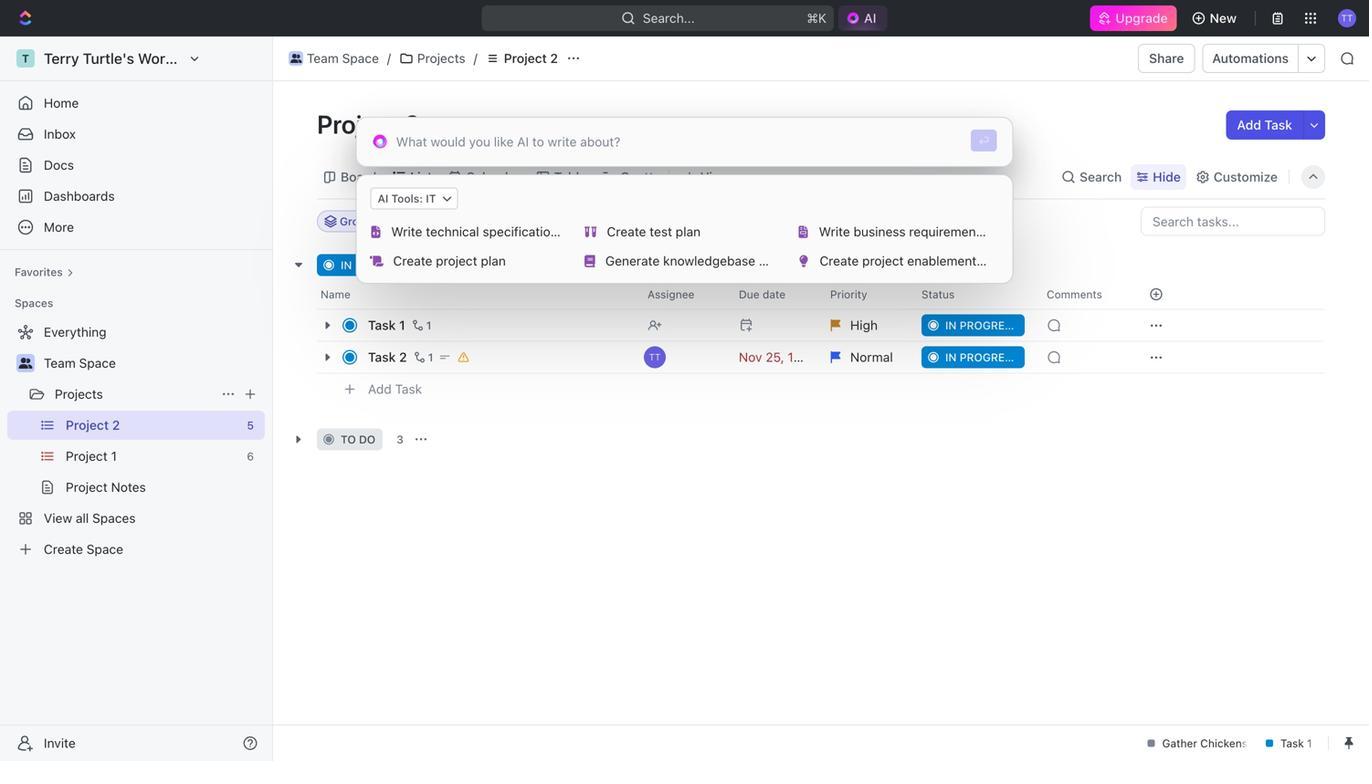 Task type: vqa. For each thing, say whether or not it's contained in the screenshot.
right Advanced
no



Task type: locate. For each thing, give the bounding box(es) containing it.
0 vertical spatial projects
[[417, 51, 466, 66]]

projects inside the sidebar navigation
[[55, 387, 103, 402]]

test
[[650, 224, 672, 239]]

0 horizontal spatial plan
[[481, 253, 506, 269]]

0 vertical spatial project 2
[[504, 51, 558, 66]]

add
[[1237, 117, 1262, 132], [493, 259, 514, 272], [368, 382, 392, 397]]

plan
[[676, 224, 701, 239], [481, 253, 506, 269]]

0 horizontal spatial team
[[44, 356, 76, 371]]

1 / from the left
[[387, 51, 391, 66]]

2 project from the left
[[862, 253, 904, 269]]

project 2
[[504, 51, 558, 66], [317, 109, 425, 139]]

1 button
[[409, 317, 434, 335], [411, 349, 436, 367]]

project
[[436, 253, 477, 269], [862, 253, 904, 269]]

project inside button
[[436, 253, 477, 269]]

1 horizontal spatial hide
[[1153, 169, 1181, 185]]

in progress
[[341, 259, 415, 272]]

0 horizontal spatial write
[[391, 224, 422, 239]]

create up generate
[[607, 224, 646, 239]]

plan down write technical specifications doc
[[481, 253, 506, 269]]

add task button down task 2
[[360, 379, 429, 401]]

1 horizontal spatial plan
[[676, 224, 701, 239]]

ai tools: it button
[[370, 188, 458, 210]]

home link
[[7, 89, 265, 118]]

add task button down specifications
[[471, 254, 548, 276]]

1 vertical spatial user group image
[[19, 358, 32, 369]]

0 vertical spatial space
[[342, 51, 379, 66]]

1 horizontal spatial project
[[504, 51, 547, 66]]

docs
[[44, 158, 74, 173]]

0 vertical spatial projects link
[[395, 48, 470, 69]]

1 vertical spatial hide
[[948, 215, 973, 228]]

1 vertical spatial space
[[79, 356, 116, 371]]

add task
[[1237, 117, 1293, 132], [493, 259, 541, 272], [368, 382, 422, 397]]

team
[[307, 51, 339, 66], [44, 356, 76, 371]]

1 button right the task 1
[[409, 317, 434, 335]]

automations button
[[1203, 45, 1298, 72]]

1 vertical spatial project 2
[[317, 109, 425, 139]]

add task button
[[1226, 111, 1304, 140], [471, 254, 548, 276], [360, 379, 429, 401]]

doc inside create project enablement doc button
[[980, 253, 1002, 269]]

project
[[504, 51, 547, 66], [317, 109, 399, 139]]

team space link
[[284, 48, 384, 69], [44, 349, 261, 378]]

dashboards
[[44, 189, 115, 204]]

business
[[854, 224, 906, 239]]

add up customize
[[1237, 117, 1262, 132]]

invite
[[44, 736, 76, 751]]

2 horizontal spatial add
[[1237, 117, 1262, 132]]

project inside button
[[862, 253, 904, 269]]

hide inside dropdown button
[[1153, 169, 1181, 185]]

1 vertical spatial team space
[[44, 356, 116, 371]]

plan right the test
[[676, 224, 701, 239]]

space
[[342, 51, 379, 66], [79, 356, 116, 371]]

doc right hide button
[[991, 224, 1013, 239]]

2 horizontal spatial add task
[[1237, 117, 1293, 132]]

create right lightbulb image
[[820, 253, 859, 269]]

add down task 2
[[368, 382, 392, 397]]

What would you like AI to write about? text field
[[396, 132, 954, 152]]

spaces
[[15, 297, 53, 310]]

0 vertical spatial hide
[[1153, 169, 1181, 185]]

customize
[[1214, 169, 1278, 185]]

write right file invoice image
[[819, 224, 850, 239]]

0 horizontal spatial project
[[317, 109, 399, 139]]

hide up enablement
[[948, 215, 973, 228]]

it
[[426, 192, 436, 205]]

1 horizontal spatial add task button
[[471, 254, 548, 276]]

doc up book "icon"
[[568, 224, 590, 239]]

1 vertical spatial add task button
[[471, 254, 548, 276]]

1 up task 2
[[399, 318, 405, 333]]

add task up customize
[[1237, 117, 1293, 132]]

hide right search
[[1153, 169, 1181, 185]]

1 horizontal spatial create
[[607, 224, 646, 239]]

0 horizontal spatial user group image
[[19, 358, 32, 369]]

1 vertical spatial project
[[317, 109, 399, 139]]

plan inside create project plan button
[[481, 253, 506, 269]]

task
[[1265, 117, 1293, 132], [517, 259, 541, 272], [368, 318, 396, 333], [368, 350, 396, 365], [395, 382, 422, 397]]

team space link inside tree
[[44, 349, 261, 378]]

write inside button
[[391, 224, 422, 239]]

1 right task 2
[[428, 351, 433, 364]]

create
[[607, 224, 646, 239], [393, 253, 433, 269], [820, 253, 859, 269]]

1 vertical spatial add
[[493, 259, 514, 272]]

write business requirements doc button
[[792, 217, 1013, 247]]

2 vertical spatial add
[[368, 382, 392, 397]]

plan for create test plan
[[676, 224, 701, 239]]

0 vertical spatial project
[[504, 51, 547, 66]]

1 vertical spatial add task
[[493, 259, 541, 272]]

0 horizontal spatial /
[[387, 51, 391, 66]]

0 horizontal spatial space
[[79, 356, 116, 371]]

0 vertical spatial add
[[1237, 117, 1262, 132]]

search
[[1080, 169, 1122, 185]]

task up customize
[[1265, 117, 1293, 132]]

add down write technical specifications doc
[[493, 259, 514, 272]]

1 write from the left
[[391, 224, 422, 239]]

2 vertical spatial add task button
[[360, 379, 429, 401]]

projects link
[[395, 48, 470, 69], [55, 380, 214, 409]]

add task button up customize
[[1226, 111, 1304, 140]]

create inside button
[[393, 253, 433, 269]]

do
[[359, 433, 376, 446]]

favorites
[[15, 266, 63, 279]]

tree
[[7, 318, 265, 565]]

1 horizontal spatial team space
[[307, 51, 379, 66]]

1
[[399, 318, 405, 333], [426, 319, 432, 332], [428, 351, 433, 364]]

2
[[550, 51, 558, 66], [405, 109, 420, 139], [436, 259, 442, 272], [399, 350, 407, 365]]

1 horizontal spatial user group image
[[290, 54, 302, 63]]

0 vertical spatial team
[[307, 51, 339, 66]]

project for plan
[[436, 253, 477, 269]]

0 vertical spatial 1 button
[[409, 317, 434, 335]]

0 horizontal spatial projects
[[55, 387, 103, 402]]

doc
[[568, 224, 590, 239], [991, 224, 1013, 239], [980, 253, 1002, 269]]

plan inside create test plan button
[[676, 224, 701, 239]]

doc for create project enablement doc
[[980, 253, 1002, 269]]

doc inside write business requirements doc button
[[991, 224, 1013, 239]]

tree containing team space
[[7, 318, 265, 565]]

1 horizontal spatial projects
[[417, 51, 466, 66]]

assignees button
[[738, 211, 824, 232]]

team space
[[307, 51, 379, 66], [44, 356, 116, 371]]

project down technical
[[436, 253, 477, 269]]

1 horizontal spatial add
[[493, 259, 514, 272]]

0 horizontal spatial project 2
[[317, 109, 425, 139]]

0 horizontal spatial create
[[393, 253, 433, 269]]

1 project from the left
[[436, 253, 477, 269]]

2 horizontal spatial create
[[820, 253, 859, 269]]

doc right enablement
[[980, 253, 1002, 269]]

inbox
[[44, 127, 76, 142]]

0 horizontal spatial hide
[[948, 215, 973, 228]]

1 horizontal spatial add task
[[493, 259, 541, 272]]

share
[[1149, 51, 1184, 66]]

1 horizontal spatial projects link
[[395, 48, 470, 69]]

write for write business requirements doc
[[819, 224, 850, 239]]

1 vertical spatial team
[[44, 356, 76, 371]]

0 horizontal spatial add task button
[[360, 379, 429, 401]]

0 vertical spatial team space link
[[284, 48, 384, 69]]

1 vertical spatial plan
[[481, 253, 506, 269]]

generate knowledgebase article
[[606, 253, 796, 269]]

team inside tree
[[44, 356, 76, 371]]

0 horizontal spatial add task
[[368, 382, 422, 397]]

create right scroll icon
[[393, 253, 433, 269]]

/
[[387, 51, 391, 66], [474, 51, 477, 66]]

task down task 2
[[395, 382, 422, 397]]

⏎
[[978, 134, 990, 147]]

task up task 2
[[368, 318, 396, 333]]

hide button
[[1131, 164, 1186, 190]]

write right file code image
[[391, 224, 422, 239]]

add task down task 2
[[368, 382, 422, 397]]

write inside button
[[819, 224, 850, 239]]

home
[[44, 95, 79, 111]]

1 for task 1
[[426, 319, 432, 332]]

1 vertical spatial team space link
[[44, 349, 261, 378]]

write
[[391, 224, 422, 239], [819, 224, 850, 239]]

team space inside the sidebar navigation
[[44, 356, 116, 371]]

task 1
[[368, 318, 405, 333]]

0 horizontal spatial team space link
[[44, 349, 261, 378]]

gantt
[[620, 169, 654, 185]]

0 horizontal spatial team space
[[44, 356, 116, 371]]

create project plan
[[393, 253, 506, 269]]

plan for create project plan
[[481, 253, 506, 269]]

to
[[341, 433, 356, 446]]

create for create project plan
[[393, 253, 433, 269]]

0 horizontal spatial add
[[368, 382, 392, 397]]

progress
[[355, 259, 415, 272]]

file code image
[[371, 226, 380, 238]]

2 horizontal spatial add task button
[[1226, 111, 1304, 140]]

doc inside write technical specifications doc button
[[568, 224, 590, 239]]

0 vertical spatial plan
[[676, 224, 701, 239]]

projects
[[417, 51, 466, 66], [55, 387, 103, 402]]

0 vertical spatial user group image
[[290, 54, 302, 63]]

0 horizontal spatial project
[[436, 253, 477, 269]]

create project enablement doc
[[820, 253, 1002, 269]]

upgrade
[[1116, 11, 1168, 26]]

1 horizontal spatial space
[[342, 51, 379, 66]]

1 horizontal spatial write
[[819, 224, 850, 239]]

project down business
[[862, 253, 904, 269]]

1 right the task 1
[[426, 319, 432, 332]]

2 write from the left
[[819, 224, 850, 239]]

1 horizontal spatial /
[[474, 51, 477, 66]]

hide
[[1153, 169, 1181, 185], [948, 215, 973, 228]]

customize button
[[1190, 164, 1283, 190]]

1 button right task 2
[[411, 349, 436, 367]]

in
[[341, 259, 352, 272]]

1 horizontal spatial project
[[862, 253, 904, 269]]

user group image
[[290, 54, 302, 63], [19, 358, 32, 369]]

add task down specifications
[[493, 259, 541, 272]]

1 horizontal spatial team
[[307, 51, 339, 66]]

ai tools: it button
[[370, 188, 458, 210]]

new button
[[1184, 4, 1248, 33]]

1 vertical spatial projects link
[[55, 380, 214, 409]]

vials image
[[584, 226, 597, 238]]

1 vertical spatial 1 button
[[411, 349, 436, 367]]

1 vertical spatial projects
[[55, 387, 103, 402]]



Task type: describe. For each thing, give the bounding box(es) containing it.
generate
[[606, 253, 660, 269]]

ai
[[378, 192, 388, 205]]

task 2
[[368, 350, 407, 365]]

table
[[554, 169, 587, 185]]

ai tools: it
[[378, 192, 436, 205]]

search button
[[1056, 164, 1127, 190]]

project 2 link
[[481, 48, 563, 69]]

article
[[759, 253, 796, 269]]

enablement
[[907, 253, 977, 269]]

doc for write technical specifications doc
[[568, 224, 590, 239]]

0 vertical spatial add task button
[[1226, 111, 1304, 140]]

⏎ button
[[971, 130, 997, 152]]

0 vertical spatial team space
[[307, 51, 379, 66]]

book image
[[584, 255, 595, 267]]

0 vertical spatial add task
[[1237, 117, 1293, 132]]

docs link
[[7, 151, 265, 180]]

create project plan button
[[364, 247, 574, 276]]

list link
[[407, 164, 432, 190]]

automations
[[1213, 51, 1289, 66]]

1 for task 2
[[428, 351, 433, 364]]

create test plan
[[607, 224, 701, 239]]

add for top add task button
[[1237, 117, 1262, 132]]

2 vertical spatial add task
[[368, 382, 422, 397]]

generate knowledgebase article button
[[578, 247, 796, 276]]

lightbulb image
[[799, 255, 808, 267]]

search...
[[643, 11, 695, 26]]

new
[[1210, 11, 1237, 26]]

tree inside the sidebar navigation
[[7, 318, 265, 565]]

create test plan button
[[578, 217, 788, 247]]

doc for write business requirements doc
[[991, 224, 1013, 239]]

dashboards link
[[7, 182, 265, 211]]

gantt link
[[617, 164, 654, 190]]

project for enablement
[[862, 253, 904, 269]]

Search tasks... text field
[[1142, 208, 1325, 235]]

scroll image
[[370, 255, 384, 267]]

file invoice image
[[799, 226, 808, 238]]

0 horizontal spatial projects link
[[55, 380, 214, 409]]

write technical specifications doc button
[[364, 217, 590, 247]]

hide inside button
[[948, 215, 973, 228]]

sidebar navigation
[[0, 37, 273, 762]]

favorites button
[[7, 261, 81, 283]]

assignees
[[761, 215, 815, 228]]

technical
[[426, 224, 479, 239]]

space inside the sidebar navigation
[[79, 356, 116, 371]]

1 horizontal spatial team space link
[[284, 48, 384, 69]]

tools:
[[391, 192, 423, 205]]

3
[[397, 433, 404, 446]]

⌘k
[[807, 11, 827, 26]]

add for the bottom add task button
[[368, 382, 392, 397]]

upgrade link
[[1090, 5, 1177, 31]]

board
[[341, 169, 377, 185]]

calendar
[[466, 169, 520, 185]]

1 button for 1
[[409, 317, 434, 335]]

create project enablement doc button
[[792, 247, 1002, 276]]

task down the task 1
[[368, 350, 396, 365]]

table link
[[551, 164, 587, 190]]

2 / from the left
[[474, 51, 477, 66]]

1 horizontal spatial project 2
[[504, 51, 558, 66]]

share button
[[1138, 44, 1195, 73]]

task down specifications
[[517, 259, 541, 272]]

write for write technical specifications doc
[[391, 224, 422, 239]]

write business requirements doc
[[819, 224, 1013, 239]]

to do
[[341, 433, 376, 446]]

board link
[[337, 164, 377, 190]]

1 button for 2
[[411, 349, 436, 367]]

inbox link
[[7, 120, 265, 149]]

create for create project enablement doc
[[820, 253, 859, 269]]

knowledgebase
[[663, 253, 756, 269]]

list
[[410, 169, 432, 185]]

specifications
[[483, 224, 564, 239]]

requirements
[[909, 224, 987, 239]]

user group image inside the sidebar navigation
[[19, 358, 32, 369]]

write technical specifications doc
[[391, 224, 590, 239]]

hide button
[[941, 211, 980, 232]]

calendar link
[[462, 164, 520, 190]]

create for create test plan
[[607, 224, 646, 239]]



